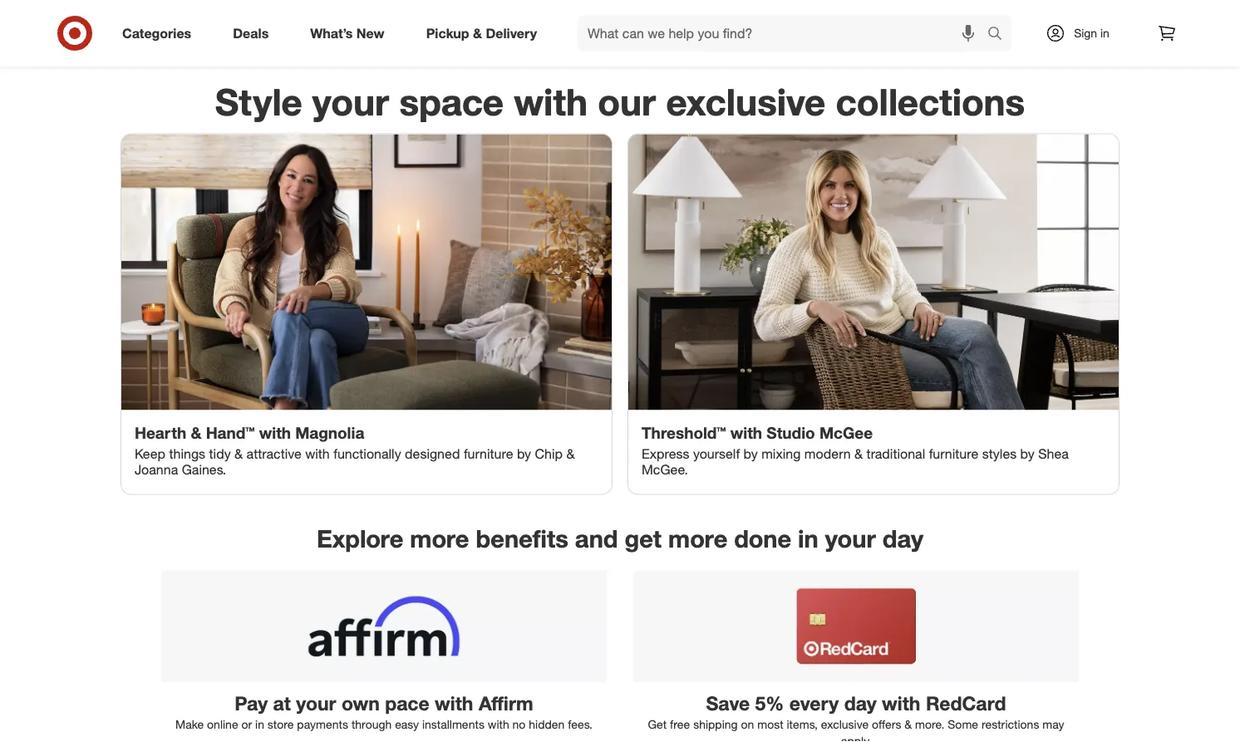 Task type: vqa. For each thing, say whether or not it's contained in the screenshot.
Most
yes



Task type: locate. For each thing, give the bounding box(es) containing it.
apply.
[[842, 734, 872, 743]]

furniture inside threshold ™ with studio mcgee express yourself by mixing modern & traditional furniture styles by shea mcgee.
[[930, 446, 979, 462]]

2 furniture from the left
[[930, 446, 979, 462]]

pay
[[235, 693, 268, 716]]

pace
[[385, 693, 430, 716]]

by
[[517, 446, 532, 462], [744, 446, 758, 462], [1021, 446, 1035, 462]]

furniture
[[464, 446, 514, 462], [930, 446, 979, 462]]

modern
[[805, 446, 851, 462]]

1 by from the left
[[517, 446, 532, 462]]

with left no
[[488, 717, 510, 732]]

through
[[352, 717, 392, 732]]

more right explore
[[410, 524, 470, 554]]

with down magnolia
[[305, 446, 330, 462]]

by left the mixing at the right of page
[[744, 446, 758, 462]]

dining tables
[[331, 38, 400, 52]]

0 horizontal spatial furniture
[[464, 446, 514, 462]]

offers
[[873, 717, 902, 732]]

0 horizontal spatial by
[[517, 446, 532, 462]]

dining for dining tables
[[331, 38, 364, 52]]

1 vertical spatial your
[[826, 524, 876, 554]]

by left chip
[[517, 446, 532, 462]]

restrictions
[[982, 717, 1040, 732]]

0 horizontal spatial dining
[[331, 38, 364, 52]]

style
[[215, 79, 302, 124]]

pay at your own pace with affirm make online or in store payments through easy installments with no hidden fees.
[[176, 693, 593, 732]]

chairs for dining chairs
[[1047, 38, 1080, 52]]

& right offers
[[905, 717, 913, 732]]

1 horizontal spatial furniture
[[930, 446, 979, 462]]

™ up "yourself"
[[717, 423, 727, 443]]

redcard
[[926, 693, 1007, 716]]

gaines.
[[182, 462, 226, 478]]

0 horizontal spatial chairs
[[876, 38, 909, 52]]

2 horizontal spatial by
[[1021, 446, 1035, 462]]

dining
[[331, 38, 364, 52], [1011, 38, 1044, 52]]

our
[[598, 79, 656, 124]]

2 dining from the left
[[1011, 38, 1044, 52]]

exclusive up the 'apply.'
[[822, 717, 869, 732]]

traditional
[[867, 446, 926, 462]]

some
[[948, 717, 979, 732]]

search button
[[981, 15, 1021, 55]]

in right done
[[799, 524, 819, 554]]

office chairs
[[842, 38, 909, 52]]

0 vertical spatial your
[[313, 79, 389, 124]]

with inside the save 5% every day with redcard get free shipping on most items, exclusive offers & more. some restrictions may apply.
[[883, 693, 921, 716]]

in right sign
[[1101, 26, 1110, 40]]

1 horizontal spatial more
[[669, 524, 728, 554]]

1 horizontal spatial in
[[799, 524, 819, 554]]

exclusive inside the save 5% every day with redcard get free shipping on most items, exclusive offers & more. some restrictions may apply.
[[822, 717, 869, 732]]

threshold
[[642, 423, 717, 443]]

more
[[410, 524, 470, 554], [669, 524, 728, 554]]

with up offers
[[883, 693, 921, 716]]

chairs inside the dining chairs link
[[1047, 38, 1080, 52]]

more right get
[[669, 524, 728, 554]]

1 furniture from the left
[[464, 446, 514, 462]]

& up things
[[191, 423, 202, 443]]

1 horizontal spatial day
[[883, 524, 924, 554]]

0 horizontal spatial day
[[845, 693, 877, 716]]

in
[[1101, 26, 1110, 40], [799, 524, 819, 554], [255, 717, 264, 732]]

& right the tidy
[[235, 446, 243, 462]]

1 horizontal spatial dining
[[1011, 38, 1044, 52]]

2 vertical spatial in
[[255, 717, 264, 732]]

in right or
[[255, 717, 264, 732]]

1 vertical spatial in
[[799, 524, 819, 554]]

your
[[313, 79, 389, 124], [826, 524, 876, 554], [296, 693, 336, 716]]

hand
[[206, 423, 246, 443]]

™
[[246, 423, 255, 443], [717, 423, 727, 443]]

with up "yourself"
[[731, 423, 763, 443]]

1 vertical spatial exclusive
[[822, 717, 869, 732]]

by left shea
[[1021, 446, 1035, 462]]

1 horizontal spatial chairs
[[1047, 38, 1080, 52]]

at
[[273, 693, 291, 716]]

2 vertical spatial your
[[296, 693, 336, 716]]

on
[[741, 717, 755, 732]]

& down mcgee
[[855, 446, 864, 462]]

1 chairs from the left
[[876, 38, 909, 52]]

1 vertical spatial day
[[845, 693, 877, 716]]

1 horizontal spatial by
[[744, 446, 758, 462]]

exclusive down the bookshelves/cases
[[667, 79, 826, 124]]

items,
[[787, 717, 818, 732]]

most
[[758, 717, 784, 732]]

& right chip
[[567, 446, 575, 462]]

delivery
[[486, 25, 537, 41]]

exclusive
[[667, 79, 826, 124], [822, 717, 869, 732]]

explore
[[317, 524, 404, 554]]

pickup & delivery
[[426, 25, 537, 41]]

0 horizontal spatial in
[[255, 717, 264, 732]]

chairs inside office chairs link
[[876, 38, 909, 52]]

2 ™ from the left
[[717, 423, 727, 443]]

categories
[[122, 25, 191, 41]]

chairs for office chairs
[[876, 38, 909, 52]]

may
[[1043, 717, 1065, 732]]

1 dining from the left
[[331, 38, 364, 52]]

save
[[707, 693, 750, 716]]

2 horizontal spatial in
[[1101, 26, 1110, 40]]

sign
[[1075, 26, 1098, 40]]

what's new
[[310, 25, 385, 41]]

styles
[[983, 446, 1017, 462]]

3 by from the left
[[1021, 446, 1035, 462]]

0 horizontal spatial more
[[410, 524, 470, 554]]

1 horizontal spatial ™
[[717, 423, 727, 443]]

or
[[242, 717, 252, 732]]

deals
[[233, 25, 269, 41]]

0 horizontal spatial ™
[[246, 423, 255, 443]]

dining chairs link
[[960, 0, 1130, 53]]

tidy
[[209, 446, 231, 462]]

™ up attractive
[[246, 423, 255, 443]]

day
[[883, 524, 924, 554], [845, 693, 877, 716]]

™ inside 'hearth & hand ™ with magnolia keep things tidy & attractive with functionally designed furniture by chip & joanna gaines.'
[[246, 423, 255, 443]]

mcgee
[[820, 423, 873, 443]]

search
[[981, 27, 1021, 43]]

1 ™ from the left
[[246, 423, 255, 443]]

& inside threshold ™ with studio mcgee express yourself by mixing modern & traditional furniture styles by shea mcgee.
[[855, 446, 864, 462]]

designed
[[405, 446, 460, 462]]

2 by from the left
[[744, 446, 758, 462]]

What can we help you find? suggestions appear below search field
[[578, 15, 992, 52]]

with up attractive
[[259, 423, 291, 443]]

your inside pay at your own pace with affirm make online or in store payments through easy installments with no hidden fees.
[[296, 693, 336, 716]]

loveseats
[[509, 38, 562, 52]]

no
[[513, 717, 526, 732]]

affirm
[[479, 693, 534, 716]]

chairs
[[876, 38, 909, 52], [1047, 38, 1080, 52]]

0 vertical spatial exclusive
[[667, 79, 826, 124]]

furniture left styles
[[930, 446, 979, 462]]

2 chairs from the left
[[1047, 38, 1080, 52]]

furniture right designed on the bottom left
[[464, 446, 514, 462]]

by inside 'hearth & hand ™ with magnolia keep things tidy & attractive with functionally designed furniture by chip & joanna gaines.'
[[517, 446, 532, 462]]

collections
[[836, 79, 1026, 124]]

shipping
[[694, 717, 738, 732]]

office chairs link
[[790, 0, 960, 53]]



Task type: describe. For each thing, give the bounding box(es) containing it.
pickup
[[426, 25, 470, 41]]

get
[[648, 717, 667, 732]]

store
[[268, 717, 294, 732]]

yourself
[[694, 446, 740, 462]]

shea
[[1039, 446, 1070, 462]]

own
[[342, 693, 380, 716]]

& right pickup
[[473, 25, 482, 41]]

get
[[625, 524, 662, 554]]

every
[[790, 693, 839, 716]]

mixing
[[762, 446, 801, 462]]

chip
[[535, 446, 563, 462]]

categories link
[[108, 15, 212, 52]]

benefits
[[476, 524, 569, 554]]

more.
[[916, 717, 945, 732]]

1 more from the left
[[410, 524, 470, 554]]

5%
[[756, 693, 785, 716]]

keep
[[135, 446, 166, 462]]

style your space with our exclusive collections
[[215, 79, 1026, 124]]

online
[[207, 717, 238, 732]]

things
[[169, 446, 206, 462]]

bookshelves/cases link
[[620, 0, 790, 53]]

& inside the save 5% every day with redcard get free shipping on most items, exclusive offers & more. some restrictions may apply.
[[905, 717, 913, 732]]

sign in
[[1075, 26, 1110, 40]]

with down loveseats
[[514, 79, 588, 124]]

done
[[735, 524, 792, 554]]

dining for dining chairs
[[1011, 38, 1044, 52]]

what's
[[310, 25, 353, 41]]

ottomans link
[[111, 0, 281, 53]]

2 more from the left
[[669, 524, 728, 554]]

0 vertical spatial day
[[883, 524, 924, 554]]

with inside threshold ™ with studio mcgee express yourself by mixing modern & traditional furniture styles by shea mcgee.
[[731, 423, 763, 443]]

loveseats link
[[451, 0, 620, 53]]

hearth
[[135, 423, 186, 443]]

functionally
[[334, 446, 401, 462]]

attractive
[[247, 446, 302, 462]]

furniture inside 'hearth & hand ™ with magnolia keep things tidy & attractive with functionally designed furniture by chip & joanna gaines.'
[[464, 446, 514, 462]]

easy
[[395, 717, 419, 732]]

hidden
[[529, 717, 565, 732]]

tables
[[367, 38, 400, 52]]

free
[[670, 717, 691, 732]]

studio
[[767, 423, 816, 443]]

joanna
[[135, 462, 178, 478]]

what's new link
[[296, 15, 406, 52]]

threshold ™ with studio mcgee express yourself by mixing modern & traditional furniture styles by shea mcgee.
[[642, 423, 1070, 478]]

make
[[176, 717, 204, 732]]

magnolia
[[296, 423, 365, 443]]

™ inside threshold ™ with studio mcgee express yourself by mixing modern & traditional furniture styles by shea mcgee.
[[717, 423, 727, 443]]

fees.
[[568, 717, 593, 732]]

hearth & hand ™ with magnolia keep things tidy & attractive with functionally designed furniture by chip & joanna gaines.
[[135, 423, 575, 478]]

and
[[575, 524, 618, 554]]

installments
[[422, 717, 485, 732]]

dining chairs
[[1011, 38, 1080, 52]]

with up installments
[[435, 693, 474, 716]]

deals link
[[219, 15, 290, 52]]

explore more benefits and get more done in your day
[[317, 524, 924, 554]]

in inside pay at your own pace with affirm make online or in store payments through easy installments with no hidden fees.
[[255, 717, 264, 732]]

day inside the save 5% every day with redcard get free shipping on most items, exclusive offers & more. some restrictions may apply.
[[845, 693, 877, 716]]

0 vertical spatial in
[[1101, 26, 1110, 40]]

new
[[357, 25, 385, 41]]

mcgee.
[[642, 462, 689, 478]]

express
[[642, 446, 690, 462]]

sign in link
[[1032, 15, 1136, 52]]

payments
[[297, 717, 348, 732]]

space
[[400, 79, 504, 124]]

dining tables link
[[281, 0, 451, 53]]

ottomans
[[170, 38, 221, 52]]

save 5% every day with redcard get free shipping on most items, exclusive offers & more. some restrictions may apply.
[[648, 693, 1065, 743]]

bookshelves/cases
[[654, 38, 757, 52]]

office
[[842, 38, 872, 52]]

pickup & delivery link
[[412, 15, 558, 52]]



